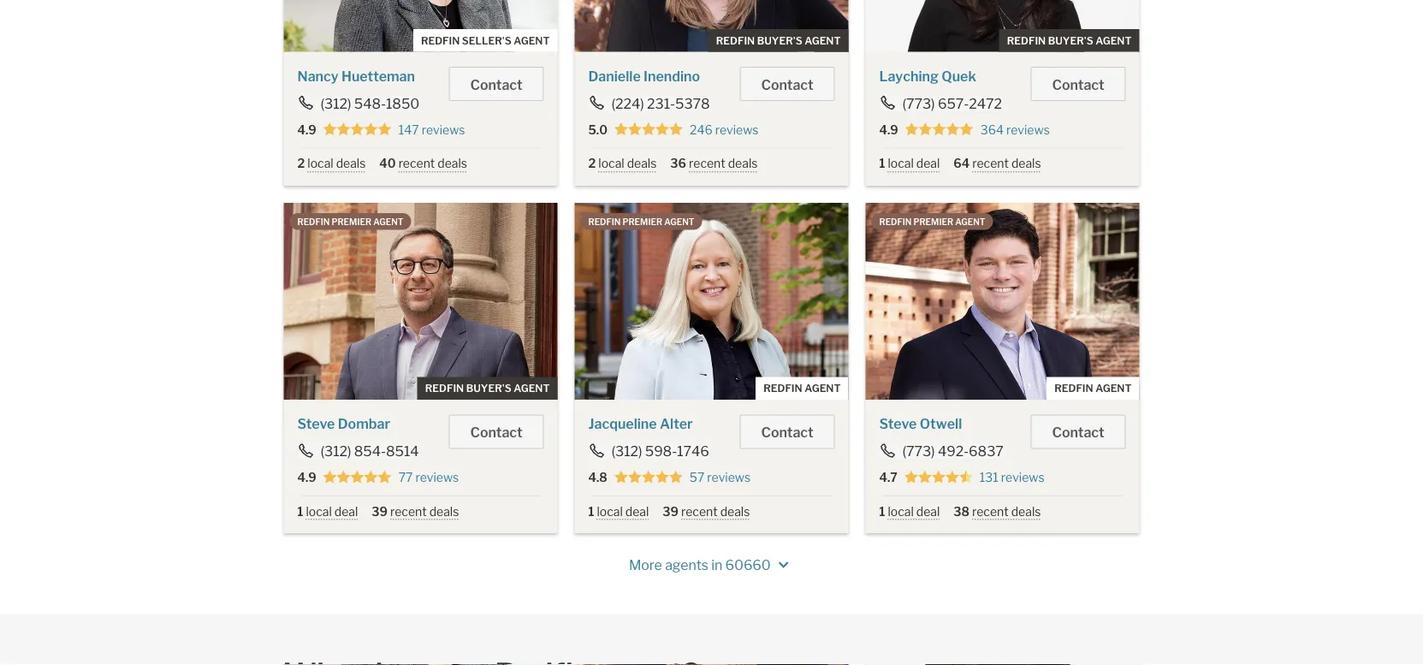 Task type: vqa. For each thing, say whether or not it's contained in the screenshot.
first ▾ from left
no



Task type: locate. For each thing, give the bounding box(es) containing it.
rating 4.9 out of 5 element
[[323, 122, 392, 137], [905, 122, 974, 137], [323, 470, 392, 485]]

in
[[711, 557, 722, 574]]

1 local deal down 4.8
[[588, 504, 649, 518]]

steve otwell
[[879, 415, 962, 432]]

(773) 657-2472
[[903, 95, 1002, 112]]

4.9 for (773) 657-2472
[[879, 122, 898, 137]]

2 horizontal spatial buyer's
[[1048, 34, 1093, 47]]

layching quek link
[[879, 68, 976, 84]]

(224) 231-5378
[[612, 95, 710, 112]]

1 (773) from the top
[[903, 95, 935, 112]]

deal down rating 4.8 out of 5 element
[[625, 504, 649, 518]]

rating 4.7 out of 5 element
[[905, 470, 973, 485]]

local for (224) 231-5378
[[599, 156, 624, 171]]

deals down 364 reviews
[[1012, 156, 1041, 171]]

1 39 recent deals from the left
[[372, 504, 459, 518]]

1 down 4.8
[[588, 504, 594, 518]]

jacqueline
[[588, 415, 657, 432]]

1 local deal for (773) 657-2472
[[879, 156, 940, 171]]

548-
[[354, 95, 386, 112]]

contact for 6837
[[1052, 424, 1104, 441]]

contact button for (773) 657-2472
[[1031, 67, 1126, 101]]

39 recent deals for (312) 598-1746
[[663, 504, 750, 518]]

reviews
[[422, 122, 465, 137], [715, 122, 759, 137], [1007, 122, 1050, 137], [416, 470, 459, 485], [707, 470, 751, 485], [1001, 470, 1045, 485]]

deals for layching quek
[[1012, 156, 1041, 171]]

0 vertical spatial (773)
[[903, 95, 935, 112]]

0 horizontal spatial 2
[[297, 156, 305, 171]]

reviews for (773) 657-2472
[[1007, 122, 1050, 137]]

2 redfin agent from the left
[[1055, 382, 1132, 394]]

1 local deal
[[879, 156, 940, 171], [297, 504, 358, 518], [588, 504, 649, 518], [879, 504, 940, 518]]

(312) down nancy
[[321, 95, 351, 112]]

1 2 local deals from the left
[[297, 156, 366, 171]]

contact for 5378
[[761, 76, 814, 93]]

contact button
[[449, 67, 544, 101], [740, 67, 835, 101], [1031, 67, 1126, 101], [449, 414, 544, 449], [740, 414, 835, 449], [1031, 414, 1126, 449]]

1 down 4.7 on the bottom of page
[[879, 504, 885, 518]]

492-
[[938, 443, 969, 459]]

(773) 492-6837 button
[[879, 443, 1005, 459]]

(312) for (312) 854-8514
[[321, 443, 351, 459]]

2 horizontal spatial redfin premier agent
[[879, 217, 985, 227]]

premier for alter
[[623, 217, 662, 227]]

redfin
[[421, 34, 460, 47], [716, 34, 755, 47], [1007, 34, 1046, 47], [297, 217, 330, 227], [588, 217, 621, 227], [879, 217, 912, 227], [425, 382, 464, 394], [764, 382, 803, 394], [1055, 382, 1093, 394]]

1 down (312) 854-8514 button
[[297, 504, 303, 518]]

deal left 64
[[916, 156, 940, 171]]

2
[[297, 156, 305, 171], [588, 156, 596, 171]]

1 2 from the left
[[297, 156, 305, 171]]

4.9 down nancy
[[297, 122, 316, 137]]

deals
[[336, 156, 366, 171], [438, 156, 467, 171], [627, 156, 657, 171], [728, 156, 758, 171], [1012, 156, 1041, 171], [429, 504, 459, 518], [720, 504, 750, 518], [1011, 504, 1041, 518]]

deal
[[916, 156, 940, 171], [334, 504, 358, 518], [625, 504, 649, 518], [916, 504, 940, 518]]

231-
[[647, 95, 675, 112]]

inendino
[[644, 68, 700, 84]]

0 horizontal spatial steve
[[297, 415, 335, 432]]

photo of layching quek image
[[866, 0, 1140, 52]]

39 for 1746
[[663, 504, 679, 518]]

recent right 64
[[972, 156, 1009, 171]]

39 recent deals down 77
[[372, 504, 459, 518]]

1 horizontal spatial buyer's
[[757, 34, 802, 47]]

39 down rating 4.8 out of 5 element
[[663, 504, 679, 518]]

premier
[[332, 217, 371, 227], [623, 217, 662, 227], [914, 217, 953, 227]]

contact button up 77 reviews
[[449, 414, 544, 449]]

4.9
[[297, 122, 316, 137], [879, 122, 898, 137], [297, 470, 316, 485]]

(773) 492-6837
[[903, 443, 1004, 459]]

contact button up 131 reviews
[[1031, 414, 1126, 449]]

1 horizontal spatial 2
[[588, 156, 596, 171]]

recent
[[399, 156, 435, 171], [689, 156, 726, 171], [972, 156, 1009, 171], [390, 504, 427, 518], [681, 504, 718, 518], [972, 504, 1009, 518]]

contact button down seller's
[[449, 67, 544, 101]]

0 horizontal spatial 2 local deals
[[297, 156, 366, 171]]

131 reviews
[[980, 470, 1045, 485]]

contact button for (773) 492-6837
[[1031, 414, 1126, 449]]

recent down 77
[[390, 504, 427, 518]]

1 left 64
[[879, 156, 885, 171]]

0 horizontal spatial redfin premier agent
[[297, 217, 403, 227]]

1 redfin agent from the left
[[764, 382, 841, 394]]

5.0
[[588, 122, 608, 137]]

2 horizontal spatial redfin buyer's agent
[[1007, 34, 1132, 47]]

buyer's for (773) 657-2472
[[1048, 34, 1093, 47]]

local left 40 in the top of the page
[[308, 156, 333, 171]]

2 down 5.0
[[588, 156, 596, 171]]

reviews for (773) 492-6837
[[1001, 470, 1045, 485]]

39 down 854-
[[372, 504, 388, 518]]

deals down 246 reviews
[[728, 156, 758, 171]]

agent
[[514, 34, 550, 47], [805, 34, 841, 47], [1096, 34, 1132, 47], [373, 217, 403, 227], [664, 217, 694, 227], [955, 217, 985, 227], [514, 382, 550, 394], [805, 382, 841, 394], [1096, 382, 1132, 394]]

contact button for (312) 548-1850
[[449, 67, 544, 101]]

1 local deal left 64
[[879, 156, 940, 171]]

0 horizontal spatial redfin agent
[[764, 382, 841, 394]]

2 (773) from the top
[[903, 443, 935, 459]]

1 for (312) 598-1746
[[588, 504, 594, 518]]

2 39 from the left
[[663, 504, 679, 518]]

jacqueline alter
[[588, 415, 693, 432]]

1
[[879, 156, 885, 171], [297, 504, 303, 518], [588, 504, 594, 518], [879, 504, 885, 518]]

1 horizontal spatial 39 recent deals
[[663, 504, 750, 518]]

buyer's
[[757, 34, 802, 47], [1048, 34, 1093, 47], [466, 382, 512, 394]]

rating 4.9 out of 5 element for 657-
[[905, 122, 974, 137]]

rating 4.9 out of 5 element for 854-
[[323, 470, 392, 485]]

2 39 recent deals from the left
[[663, 504, 750, 518]]

2 local deals down 5.0
[[588, 156, 657, 171]]

1 local deal for (312) 854-8514
[[297, 504, 358, 518]]

recent for (312) 598-1746
[[681, 504, 718, 518]]

local
[[308, 156, 333, 171], [599, 156, 624, 171], [888, 156, 914, 171], [306, 504, 332, 518], [597, 504, 623, 518], [888, 504, 914, 518]]

redfin premier agent down 64
[[879, 217, 985, 227]]

1 horizontal spatial premier
[[623, 217, 662, 227]]

redfin premier agent down 40 in the top of the page
[[297, 217, 403, 227]]

deal for 598-
[[625, 504, 649, 518]]

redfin agent
[[764, 382, 841, 394], [1055, 382, 1132, 394]]

36 recent deals
[[670, 156, 758, 171]]

77
[[399, 470, 413, 485]]

steve left otwell
[[879, 415, 917, 432]]

local down (312) 854-8514 button
[[306, 504, 332, 518]]

recent right 40 in the top of the page
[[399, 156, 435, 171]]

0 horizontal spatial 39
[[372, 504, 388, 518]]

contact
[[470, 76, 523, 93], [761, 76, 814, 93], [1052, 76, 1104, 93], [470, 424, 523, 441], [761, 424, 814, 441], [1052, 424, 1104, 441]]

reviews for (224) 231-5378
[[715, 122, 759, 137]]

39 recent deals
[[372, 504, 459, 518], [663, 504, 750, 518]]

recent right 36
[[689, 156, 726, 171]]

steve left dombar
[[297, 415, 335, 432]]

deal down (312) 854-8514 button
[[334, 504, 358, 518]]

layching quek
[[879, 68, 976, 84]]

1 steve from the left
[[297, 415, 335, 432]]

77 reviews
[[399, 470, 459, 485]]

deal for 657-
[[916, 156, 940, 171]]

2 horizontal spatial premier
[[914, 217, 953, 227]]

3 premier from the left
[[914, 217, 953, 227]]

1 redfin premier agent from the left
[[297, 217, 403, 227]]

alter
[[660, 415, 693, 432]]

2 local deals
[[297, 156, 366, 171], [588, 156, 657, 171]]

reviews right 364
[[1007, 122, 1050, 137]]

1 horizontal spatial 39
[[663, 504, 679, 518]]

4.9 down layching
[[879, 122, 898, 137]]

2 local deals for (224) 231-5378
[[588, 156, 657, 171]]

(773)
[[903, 95, 935, 112], [903, 443, 935, 459]]

(773) for (773) 492-6837
[[903, 443, 935, 459]]

1 local deal down (312) 854-8514 button
[[297, 504, 358, 518]]

photo of steve otwell image
[[866, 203, 1140, 399]]

(312) down jacqueline
[[612, 443, 642, 459]]

364 reviews
[[981, 122, 1050, 137]]

danielle inendino link
[[588, 68, 700, 84]]

recent for (312) 854-8514
[[390, 504, 427, 518]]

reviews right 57
[[707, 470, 751, 485]]

reviews right 246
[[715, 122, 759, 137]]

2 premier from the left
[[623, 217, 662, 227]]

reviews right 131
[[1001, 470, 1045, 485]]

deal for 492-
[[916, 504, 940, 518]]

photo of steve dombar image
[[284, 203, 558, 399]]

1 horizontal spatial redfin buyer's agent
[[716, 34, 841, 47]]

39 recent deals for (312) 854-8514
[[372, 504, 459, 518]]

(773) down layching quek on the top right of page
[[903, 95, 935, 112]]

nancy
[[297, 68, 339, 84]]

local down 5.0
[[599, 156, 624, 171]]

otwell
[[920, 415, 962, 432]]

redfin buyer's agent
[[716, 34, 841, 47], [1007, 34, 1132, 47], [425, 382, 550, 394]]

local left 64
[[888, 156, 914, 171]]

local down 4.8
[[597, 504, 623, 518]]

(312) 854-8514
[[321, 443, 419, 459]]

2 redfin premier agent from the left
[[588, 217, 694, 227]]

deals down 77 reviews
[[429, 504, 459, 518]]

(312) down steve dombar link
[[321, 443, 351, 459]]

recent for (312) 548-1850
[[399, 156, 435, 171]]

1 vertical spatial (773)
[[903, 443, 935, 459]]

recent down 57
[[681, 504, 718, 518]]

64
[[954, 156, 970, 171]]

contact button up 57 reviews
[[740, 414, 835, 449]]

steve dombar link
[[297, 415, 390, 432]]

2 2 local deals from the left
[[588, 156, 657, 171]]

(224) 231-5378 button
[[588, 95, 711, 112]]

1 horizontal spatial steve
[[879, 415, 917, 432]]

3 redfin premier agent from the left
[[879, 217, 985, 227]]

1 horizontal spatial redfin premier agent
[[588, 217, 694, 227]]

deals down 57 reviews
[[720, 504, 750, 518]]

4.9 down (312) 854-8514 button
[[297, 470, 316, 485]]

2 down (312) 548-1850 button
[[297, 156, 305, 171]]

redfin agent for 1746
[[764, 382, 841, 394]]

steve for (312)
[[297, 415, 335, 432]]

local down 4.7 on the bottom of page
[[888, 504, 914, 518]]

1 for (312) 854-8514
[[297, 504, 303, 518]]

rating 4.9 out of 5 element down (312) 548-1850 button
[[323, 122, 392, 137]]

1 horizontal spatial redfin agent
[[1055, 382, 1132, 394]]

photo of danielle inendino image
[[575, 0, 849, 52]]

contact button up 364 reviews
[[1031, 67, 1126, 101]]

photo of nancy huetteman image
[[284, 0, 558, 52]]

1 39 from the left
[[372, 504, 388, 518]]

2 local deals left 40 in the top of the page
[[297, 156, 366, 171]]

(312) 854-8514 button
[[297, 443, 420, 459]]

deals down 131 reviews
[[1011, 504, 1041, 518]]

nancy huetteman
[[297, 68, 415, 84]]

(773) 657-2472 button
[[879, 95, 1003, 112]]

recent for (773) 492-6837
[[972, 504, 1009, 518]]

dombar
[[338, 415, 390, 432]]

steve
[[297, 415, 335, 432], [879, 415, 917, 432]]

deal left 38
[[916, 504, 940, 518]]

2 for (224) 231-5378
[[588, 156, 596, 171]]

reviews right 147
[[422, 122, 465, 137]]

rating 4.9 out of 5 element down (312) 854-8514 button
[[323, 470, 392, 485]]

reviews right 77
[[416, 470, 459, 485]]

redfin buyer's agent for (773) 657-2472
[[1007, 34, 1132, 47]]

redfin premier agent
[[297, 217, 403, 227], [588, 217, 694, 227], [879, 217, 985, 227]]

contact button up 246 reviews
[[740, 67, 835, 101]]

(312) 548-1850
[[321, 95, 420, 112]]

deals down 147 reviews
[[438, 156, 467, 171]]

redfin premier agent down 36
[[588, 217, 694, 227]]

1 premier from the left
[[332, 217, 371, 227]]

8514
[[386, 443, 419, 459]]

deals down rating 5.0 out of 5 element
[[627, 156, 657, 171]]

2 2 from the left
[[588, 156, 596, 171]]

(773) down the steve otwell on the bottom right of the page
[[903, 443, 935, 459]]

recent for (224) 231-5378
[[689, 156, 726, 171]]

deals left 40 in the top of the page
[[336, 156, 366, 171]]

danielle inendino
[[588, 68, 700, 84]]

1 horizontal spatial 2 local deals
[[588, 156, 657, 171]]

38 recent deals
[[954, 504, 1041, 518]]

(312)
[[321, 95, 351, 112], [321, 443, 351, 459], [612, 443, 642, 459]]

854-
[[354, 443, 386, 459]]

steve dombar
[[297, 415, 390, 432]]

2 for (312) 548-1850
[[297, 156, 305, 171]]

39
[[372, 504, 388, 518], [663, 504, 679, 518]]

2 steve from the left
[[879, 415, 917, 432]]

rating 4.9 out of 5 element down (773) 657-2472 button
[[905, 122, 974, 137]]

39 recent deals down 57
[[663, 504, 750, 518]]

redfin premier agent for otwell
[[879, 217, 985, 227]]

jacqueline alter link
[[588, 415, 693, 432]]

364
[[981, 122, 1004, 137]]

local for (773) 657-2472
[[888, 156, 914, 171]]

recent right 38
[[972, 504, 1009, 518]]

0 horizontal spatial 39 recent deals
[[372, 504, 459, 518]]

1 local deal down 4.7 on the bottom of page
[[879, 504, 940, 518]]

0 horizontal spatial premier
[[332, 217, 371, 227]]

38
[[954, 504, 970, 518]]



Task type: describe. For each thing, give the bounding box(es) containing it.
deals for steve dombar
[[429, 504, 459, 518]]

premier for otwell
[[914, 217, 953, 227]]

147 reviews
[[399, 122, 465, 137]]

buyer's for (224) 231-5378
[[757, 34, 802, 47]]

64 recent deals
[[954, 156, 1041, 171]]

rating 5.0 out of 5 element
[[615, 122, 683, 137]]

1 local deal for (312) 598-1746
[[588, 504, 649, 518]]

agents
[[665, 557, 709, 574]]

local for (773) 492-6837
[[888, 504, 914, 518]]

40
[[379, 156, 396, 171]]

1746
[[677, 443, 709, 459]]

40 recent deals
[[379, 156, 467, 171]]

reviews for (312) 854-8514
[[416, 470, 459, 485]]

deals for jacqueline alter
[[720, 504, 750, 518]]

rating 4.9 out of 5 element for 548-
[[323, 122, 392, 137]]

1 for (773) 492-6837
[[879, 504, 885, 518]]

4.9 for (312) 854-8514
[[297, 470, 316, 485]]

photo of jacqueline alter image
[[575, 203, 849, 399]]

contact for 8514
[[470, 424, 523, 441]]

246
[[690, 122, 713, 137]]

rating 4.8 out of 5 element
[[614, 470, 683, 485]]

steve otwell link
[[879, 415, 962, 432]]

4.7
[[879, 470, 898, 485]]

redfin premier agent for dombar
[[297, 217, 403, 227]]

huetteman
[[341, 68, 415, 84]]

(312) 548-1850 button
[[297, 95, 420, 112]]

local for (312) 598-1746
[[597, 504, 623, 518]]

1850
[[386, 95, 420, 112]]

quek
[[942, 68, 976, 84]]

redfin seller's agent
[[421, 34, 550, 47]]

1 local deal for (773) 492-6837
[[879, 504, 940, 518]]

57
[[690, 470, 705, 485]]

39 for 8514
[[372, 504, 388, 518]]

6837
[[969, 443, 1004, 459]]

(312) for (312) 598-1746
[[612, 443, 642, 459]]

layching
[[879, 68, 939, 84]]

contact button for (312) 854-8514
[[449, 414, 544, 449]]

redfin buyer's agent for (224) 231-5378
[[716, 34, 841, 47]]

(224)
[[612, 95, 644, 112]]

contact for 1850
[[470, 76, 523, 93]]

60660
[[725, 557, 771, 574]]

(312) 598-1746 button
[[588, 443, 710, 459]]

657-
[[938, 95, 969, 112]]

deals for steve otwell
[[1011, 504, 1041, 518]]

598-
[[645, 443, 677, 459]]

contact button for (224) 231-5378
[[740, 67, 835, 101]]

reviews for (312) 548-1850
[[422, 122, 465, 137]]

redfin agent for 6837
[[1055, 382, 1132, 394]]

0 horizontal spatial buyer's
[[466, 382, 512, 394]]

5378
[[675, 95, 710, 112]]

(773) for (773) 657-2472
[[903, 95, 935, 112]]

36
[[670, 156, 686, 171]]

local for (312) 548-1850
[[308, 156, 333, 171]]

more agents in 60660
[[629, 557, 771, 574]]

1 for (773) 657-2472
[[879, 156, 885, 171]]

2472
[[969, 95, 1002, 112]]

contact for 2472
[[1052, 76, 1104, 93]]

0 horizontal spatial redfin buyer's agent
[[425, 382, 550, 394]]

deals for danielle inendino
[[728, 156, 758, 171]]

seller's
[[462, 34, 512, 47]]

more
[[629, 557, 662, 574]]

contact for 1746
[[761, 424, 814, 441]]

57 reviews
[[690, 470, 751, 485]]

4.9 for (312) 548-1850
[[297, 122, 316, 137]]

premier for dombar
[[332, 217, 371, 227]]

contact button for (312) 598-1746
[[740, 414, 835, 449]]

2 local deals for (312) 548-1850
[[297, 156, 366, 171]]

147
[[399, 122, 419, 137]]

redfin premier agent for alter
[[588, 217, 694, 227]]

danielle
[[588, 68, 641, 84]]

steve for (773)
[[879, 415, 917, 432]]

131
[[980, 470, 999, 485]]

nancy huetteman link
[[297, 68, 415, 84]]

reviews for (312) 598-1746
[[707, 470, 751, 485]]

local for (312) 854-8514
[[306, 504, 332, 518]]

246 reviews
[[690, 122, 759, 137]]

recent for (773) 657-2472
[[972, 156, 1009, 171]]

(312) 598-1746
[[612, 443, 709, 459]]

deals for nancy huetteman
[[438, 156, 467, 171]]

4.8
[[588, 470, 607, 485]]

(312) for (312) 548-1850
[[321, 95, 351, 112]]

deal for 854-
[[334, 504, 358, 518]]



